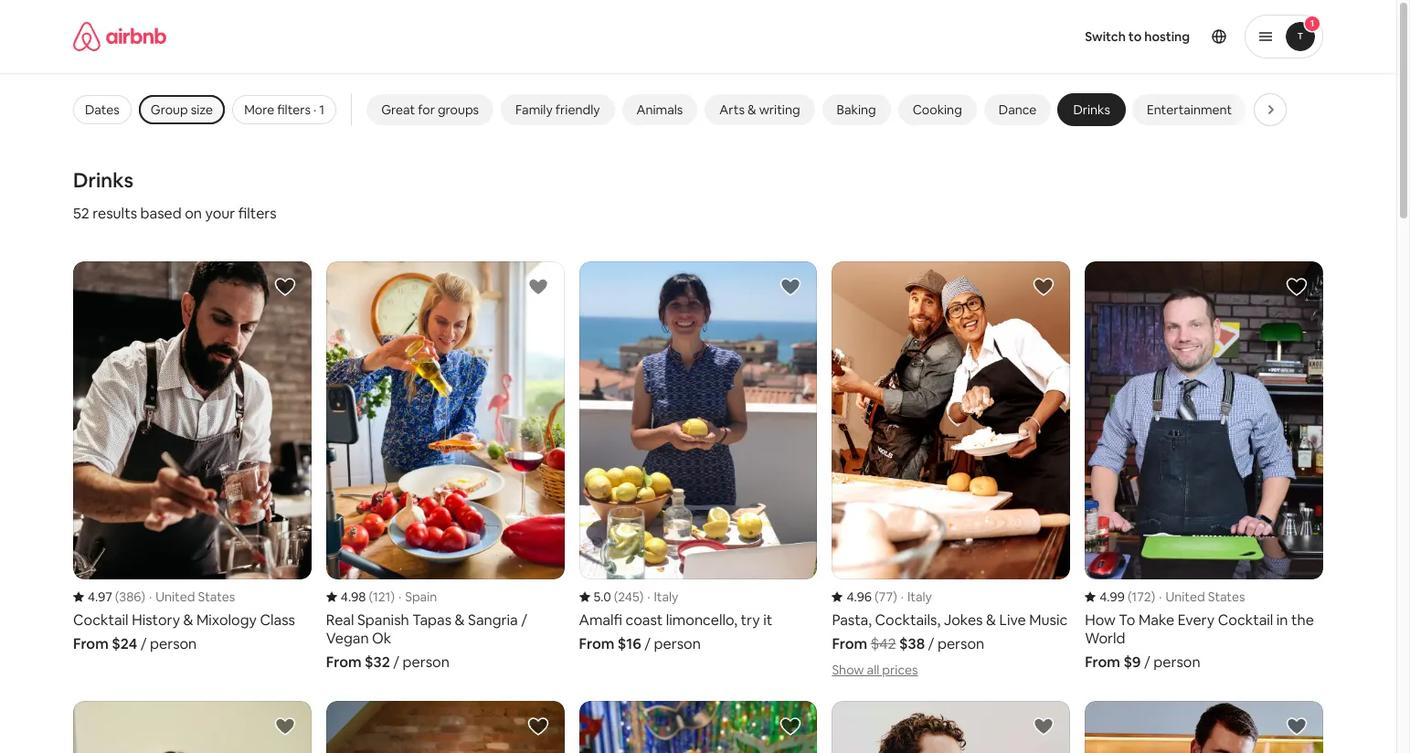 Task type: vqa. For each thing, say whether or not it's contained in the screenshot.
4.98 ( 121 )
yes



Task type: describe. For each thing, give the bounding box(es) containing it.
from $16 / person
[[579, 634, 701, 653]]

rating 4.99 out of 5; 172 reviews image
[[1085, 588, 1155, 605]]

pasta, cocktails, jokes & live music group
[[832, 261, 1070, 679]]

dance element
[[999, 101, 1037, 118]]

) for from $16
[[639, 588, 644, 605]]

· for from
[[901, 588, 904, 605]]

( for from $16
[[614, 588, 618, 605]]

77
[[879, 588, 893, 605]]

more
[[244, 101, 274, 118]]

245
[[618, 588, 639, 605]]

great for groups button
[[367, 94, 494, 125]]

person for from $24 / person
[[150, 634, 197, 653]]

/ inside from $42 $38 / person show all prices
[[928, 634, 934, 653]]

family friendly button
[[501, 94, 615, 125]]

united for from $9 / person
[[1166, 588, 1205, 605]]

) for from $24
[[141, 588, 145, 605]]

4.96 ( 77 )
[[847, 588, 897, 605]]

show all prices button
[[832, 661, 918, 678]]

switch to hosting link
[[1074, 17, 1201, 56]]

to
[[1128, 28, 1142, 45]]

$32
[[365, 652, 390, 671]]

0 horizontal spatial 1
[[319, 101, 325, 118]]

save this experience image for from $32
[[527, 276, 549, 298]]

your
[[205, 204, 235, 223]]

from for from $9 / person
[[1085, 652, 1120, 671]]

animals
[[637, 101, 683, 118]]

( for from $24
[[115, 588, 119, 605]]

4.97 ( 386 )
[[88, 588, 145, 605]]

entertainment
[[1147, 101, 1232, 118]]

1 vertical spatial drinks
[[73, 167, 133, 193]]

groups
[[438, 101, 479, 118]]

rating 4.98 out of 5; 121 reviews image
[[326, 588, 395, 605]]

&
[[748, 101, 756, 118]]

animals button
[[622, 94, 698, 125]]

animals element
[[637, 101, 683, 118]]

from $24 / person
[[73, 634, 197, 653]]

writing
[[759, 101, 800, 118]]

friendly
[[555, 101, 600, 118]]

prices
[[882, 661, 918, 678]]

( for from
[[875, 588, 879, 605]]

save this experience image inside cocktail history & mixology class group
[[274, 276, 296, 298]]

hosting
[[1144, 28, 1190, 45]]

based
[[140, 204, 182, 223]]

dates
[[85, 101, 120, 118]]

4.98 ( 121 )
[[341, 588, 395, 605]]

drinks inside button
[[1073, 101, 1110, 118]]

) for from
[[893, 588, 897, 605]]

from $42 $38 / person show all prices
[[832, 634, 984, 678]]

$42
[[871, 634, 896, 653]]

from for from $32 / person
[[326, 652, 362, 671]]

rating 4.96 out of 5; 77 reviews image
[[832, 588, 897, 605]]

from $32 / person
[[326, 652, 449, 671]]

states for from $9 / person
[[1208, 588, 1245, 605]]

cooking
[[913, 101, 962, 118]]

1 button
[[1245, 15, 1323, 58]]

rating 4.97 out of 5; 386 reviews image
[[73, 588, 145, 605]]

/ for from $16 / person
[[644, 634, 651, 653]]

· for from $9
[[1159, 588, 1162, 605]]

from $9 / person
[[1085, 652, 1200, 671]]

$38
[[899, 634, 925, 653]]

· for from $24
[[149, 588, 152, 605]]

spain
[[405, 588, 437, 605]]

baking button
[[822, 94, 891, 125]]

save this experience image for from $9
[[1286, 276, 1308, 298]]

amalfi coast limoncello, try it group
[[579, 261, 817, 653]]

( for from $32
[[369, 588, 373, 605]]

person for from $9 / person
[[1153, 652, 1200, 671]]

great
[[381, 101, 415, 118]]

real spanish tapas & sangria / vegan ok group
[[326, 261, 564, 671]]

/ for from $24 / person
[[140, 634, 147, 653]]

4.97
[[88, 588, 112, 605]]



Task type: locate. For each thing, give the bounding box(es) containing it.
) right 4.97
[[141, 588, 145, 605]]

from left $16 at the left bottom of the page
[[579, 634, 614, 653]]

family friendly element
[[515, 101, 600, 118]]

3 ( from the left
[[614, 588, 618, 605]]

/ right $9
[[1144, 652, 1150, 671]]

2 · italy from the left
[[901, 588, 932, 605]]

1 horizontal spatial states
[[1208, 588, 1245, 605]]

save this experience image inside real spanish tapas & sangria / vegan ok group
[[527, 276, 549, 298]]

) for from $9
[[1151, 588, 1155, 605]]

/ right $24
[[140, 634, 147, 653]]

· united states for from $24 / person
[[149, 588, 235, 605]]

· for from $32
[[398, 588, 401, 605]]

states right 172
[[1208, 588, 1245, 605]]

4.99 ( 172 )
[[1100, 588, 1155, 605]]

1 vertical spatial filters
[[238, 204, 277, 223]]

filters right your
[[238, 204, 277, 223]]

cooking button
[[898, 94, 977, 125]]

states right 386
[[198, 588, 235, 605]]

( right the 5.0
[[614, 588, 618, 605]]

on
[[185, 204, 202, 223]]

1
[[1310, 17, 1314, 29], [319, 101, 325, 118]]

/ for from $9 / person
[[1144, 652, 1150, 671]]

cocktail history & mixology class group
[[73, 261, 311, 653]]

·
[[313, 101, 316, 118], [149, 588, 152, 605], [398, 588, 401, 605], [647, 588, 650, 605], [901, 588, 904, 605], [1159, 588, 1162, 605]]

from left $24
[[73, 634, 109, 653]]

( right 4.99
[[1128, 588, 1132, 605]]

italy inside pasta, cocktails, jokes & live music group
[[907, 588, 932, 605]]

121
[[373, 588, 391, 605]]

switch to hosting
[[1085, 28, 1190, 45]]

( right 4.97
[[115, 588, 119, 605]]

from inside from $42 $38 / person show all prices
[[832, 634, 867, 653]]

united inside how to make every cocktail in the world group
[[1166, 588, 1205, 605]]

( inside real spanish tapas & sangria / vegan ok group
[[369, 588, 373, 605]]

person right $38
[[938, 634, 984, 653]]

( inside cocktail history & mixology class group
[[115, 588, 119, 605]]

how to make every cocktail in the world group
[[1085, 261, 1323, 671]]

family friendly
[[515, 101, 600, 118]]

1 italy from the left
[[654, 588, 678, 605]]

person inside real spanish tapas & sangria / vegan ok group
[[403, 652, 449, 671]]

(
[[115, 588, 119, 605], [369, 588, 373, 605], [614, 588, 618, 605], [875, 588, 879, 605], [1128, 588, 1132, 605]]

arts & writing button
[[705, 94, 815, 125]]

· italy
[[647, 588, 678, 605], [901, 588, 932, 605]]

0 horizontal spatial · italy
[[647, 588, 678, 605]]

states inside cocktail history & mixology class group
[[198, 588, 235, 605]]

more filters · 1
[[244, 101, 325, 118]]

person inside amalfi coast limoncello, try it group
[[654, 634, 701, 653]]

1 horizontal spatial 1
[[1310, 17, 1314, 29]]

· inside how to make every cocktail in the world group
[[1159, 588, 1162, 605]]

0 horizontal spatial · united states
[[149, 588, 235, 605]]

5 ( from the left
[[1128, 588, 1132, 605]]

( inside pasta, cocktails, jokes & live music group
[[875, 588, 879, 605]]

/ right $16 at the left bottom of the page
[[644, 634, 651, 653]]

) right 4.99
[[1151, 588, 1155, 605]]

italy right 77
[[907, 588, 932, 605]]

/ inside cocktail history & mixology class group
[[140, 634, 147, 653]]

1 · italy from the left
[[647, 588, 678, 605]]

person inside cocktail history & mixology class group
[[150, 634, 197, 653]]

5 ) from the left
[[1151, 588, 1155, 605]]

italy right the 245
[[654, 588, 678, 605]]

)
[[141, 588, 145, 605], [391, 588, 395, 605], [639, 588, 644, 605], [893, 588, 897, 605], [1151, 588, 1155, 605]]

/ inside amalfi coast limoncello, try it group
[[644, 634, 651, 653]]

1 united from the left
[[156, 588, 195, 605]]

arts
[[720, 101, 745, 118]]

drinks button
[[1059, 94, 1125, 125]]

person
[[150, 634, 197, 653], [654, 634, 701, 653], [938, 634, 984, 653], [403, 652, 449, 671], [1153, 652, 1200, 671]]

cooking element
[[913, 101, 962, 118]]

4.99
[[1100, 588, 1125, 605]]

person inside how to make every cocktail in the world group
[[1153, 652, 1200, 671]]

from inside real spanish tapas & sangria / vegan ok group
[[326, 652, 362, 671]]

dance
[[999, 101, 1037, 118]]

( right 4.96 at right bottom
[[875, 588, 879, 605]]

save this experience image inside how to make every cocktail in the world group
[[1286, 276, 1308, 298]]

from for from $42 $38 / person show all prices
[[832, 634, 867, 653]]

/ inside group
[[393, 652, 399, 671]]

/
[[140, 634, 147, 653], [644, 634, 651, 653], [928, 634, 934, 653], [393, 652, 399, 671], [1144, 652, 1150, 671]]

save this experience image inside pasta, cocktails, jokes & live music group
[[1033, 276, 1055, 298]]

2 ) from the left
[[391, 588, 395, 605]]

great for groups
[[381, 101, 479, 118]]

· united states inside cocktail history & mixology class group
[[149, 588, 235, 605]]

save this experience image for from
[[1033, 276, 1055, 298]]

· italy inside amalfi coast limoncello, try it group
[[647, 588, 678, 605]]

52 results based on your filters
[[73, 204, 277, 223]]

1 horizontal spatial drinks
[[1073, 101, 1110, 118]]

switch
[[1085, 28, 1126, 45]]

· right 121
[[398, 588, 401, 605]]

rating 5.0 out of 5; 245 reviews image
[[579, 588, 644, 605]]

( for from $9
[[1128, 588, 1132, 605]]

fitness button
[[1254, 94, 1324, 125]]

united inside cocktail history & mixology class group
[[156, 588, 195, 605]]

0 vertical spatial drinks
[[1073, 101, 1110, 118]]

entertainment button
[[1132, 94, 1247, 125]]

1 right more on the left of page
[[319, 101, 325, 118]]

0 vertical spatial filters
[[277, 101, 311, 118]]

fitness
[[1269, 101, 1310, 118]]

states inside how to make every cocktail in the world group
[[1208, 588, 1245, 605]]

4 ( from the left
[[875, 588, 879, 605]]

profile element
[[857, 0, 1323, 73]]

5.0 ( 245 )
[[594, 588, 644, 605]]

person right $32
[[403, 652, 449, 671]]

states for from $24 / person
[[198, 588, 235, 605]]

person right $16 at the left bottom of the page
[[654, 634, 701, 653]]

1 ) from the left
[[141, 588, 145, 605]]

1 states from the left
[[198, 588, 235, 605]]

states
[[198, 588, 235, 605], [1208, 588, 1245, 605]]

· italy right 77
[[901, 588, 932, 605]]

· united states inside how to make every cocktail in the world group
[[1159, 588, 1245, 605]]

· united states right 386
[[149, 588, 235, 605]]

· right more on the left of page
[[313, 101, 316, 118]]

1 horizontal spatial united
[[1166, 588, 1205, 605]]

· united states right 172
[[1159, 588, 1245, 605]]

results
[[93, 204, 137, 223]]

person for from $32 / person
[[403, 652, 449, 671]]

· right 172
[[1159, 588, 1162, 605]]

) inside cocktail history & mixology class group
[[141, 588, 145, 605]]

) left the · spain
[[391, 588, 395, 605]]

united for from $24 / person
[[156, 588, 195, 605]]

0 horizontal spatial drinks
[[73, 167, 133, 193]]

$9
[[1123, 652, 1141, 671]]

1 horizontal spatial · italy
[[901, 588, 932, 605]]

dance button
[[984, 94, 1051, 125]]

2 ( from the left
[[369, 588, 373, 605]]

· for from $16
[[647, 588, 650, 605]]

united
[[156, 588, 195, 605], [1166, 588, 1205, 605]]

( inside how to make every cocktail in the world group
[[1128, 588, 1132, 605]]

· right 386
[[149, 588, 152, 605]]

0 vertical spatial 1
[[1310, 17, 1314, 29]]

· italy inside pasta, cocktails, jokes & live music group
[[901, 588, 932, 605]]

$24
[[112, 634, 137, 653]]

from left $9
[[1085, 652, 1120, 671]]

0 horizontal spatial states
[[198, 588, 235, 605]]

· united states for from $9 / person
[[1159, 588, 1245, 605]]

italy
[[654, 588, 678, 605], [907, 588, 932, 605]]

from inside cocktail history & mixology class group
[[73, 634, 109, 653]]

from for from $16 / person
[[579, 634, 614, 653]]

) for from $32
[[391, 588, 395, 605]]

) inside amalfi coast limoncello, try it group
[[639, 588, 644, 605]]

from
[[73, 634, 109, 653], [579, 634, 614, 653], [832, 634, 867, 653], [326, 652, 362, 671], [1085, 652, 1120, 671]]

1 · united states from the left
[[149, 588, 235, 605]]

0 horizontal spatial united
[[156, 588, 195, 605]]

· inside pasta, cocktails, jokes & live music group
[[901, 588, 904, 605]]

2 united from the left
[[1166, 588, 1205, 605]]

5.0
[[594, 588, 611, 605]]

from inside how to make every cocktail in the world group
[[1085, 652, 1120, 671]]

· spain
[[398, 588, 437, 605]]

4 ) from the left
[[893, 588, 897, 605]]

baking
[[837, 101, 876, 118]]

· right 77
[[901, 588, 904, 605]]

entertainment element
[[1147, 101, 1232, 118]]

· inside cocktail history & mixology class group
[[149, 588, 152, 605]]

italy for from $16
[[654, 588, 678, 605]]

arts & writing element
[[720, 101, 800, 118]]

( inside amalfi coast limoncello, try it group
[[614, 588, 618, 605]]

person for from $16 / person
[[654, 634, 701, 653]]

united right 172
[[1166, 588, 1205, 605]]

italy for from
[[907, 588, 932, 605]]

drinks
[[1073, 101, 1110, 118], [73, 167, 133, 193]]

from up the show
[[832, 634, 867, 653]]

1 inside dropdown button
[[1310, 17, 1314, 29]]

2 states from the left
[[1208, 588, 1245, 605]]

from inside amalfi coast limoncello, try it group
[[579, 634, 614, 653]]

italy inside amalfi coast limoncello, try it group
[[654, 588, 678, 605]]

dates button
[[73, 95, 131, 124]]

filters right more on the left of page
[[277, 101, 311, 118]]

fitness element
[[1269, 101, 1310, 118]]

4.96
[[847, 588, 872, 605]]

save this experience image
[[274, 276, 296, 298], [780, 276, 802, 298], [527, 715, 549, 737], [780, 715, 802, 737], [1033, 715, 1055, 737], [1286, 715, 1308, 737]]

for
[[418, 101, 435, 118]]

52
[[73, 204, 89, 223]]

) right the 5.0
[[639, 588, 644, 605]]

from for from $24 / person
[[73, 634, 109, 653]]

/ right $32
[[393, 652, 399, 671]]

person right $9
[[1153, 652, 1200, 671]]

· inside amalfi coast limoncello, try it group
[[647, 588, 650, 605]]

drinks down profile element
[[1073, 101, 1110, 118]]

filters
[[277, 101, 311, 118], [238, 204, 277, 223]]

2 · united states from the left
[[1159, 588, 1245, 605]]

person right $24
[[150, 634, 197, 653]]

1 vertical spatial 1
[[319, 101, 325, 118]]

4.98
[[341, 588, 366, 605]]

1 horizontal spatial filters
[[277, 101, 311, 118]]

$16
[[618, 634, 641, 653]]

386
[[119, 588, 141, 605]]

arts & writing
[[720, 101, 800, 118]]

baking element
[[837, 101, 876, 118]]

· right the 245
[[647, 588, 650, 605]]

· italy for from
[[901, 588, 932, 605]]

/ for from $32 / person
[[393, 652, 399, 671]]

/ inside how to make every cocktail in the world group
[[1144, 652, 1150, 671]]

drinks element
[[1073, 101, 1110, 118]]

3 ) from the left
[[639, 588, 644, 605]]

( right 4.98
[[369, 588, 373, 605]]

/ right $38
[[928, 634, 934, 653]]

1 horizontal spatial italy
[[907, 588, 932, 605]]

1 ( from the left
[[115, 588, 119, 605]]

great for groups element
[[381, 101, 479, 118]]

· inside real spanish tapas & sangria / vegan ok group
[[398, 588, 401, 605]]

0 horizontal spatial italy
[[654, 588, 678, 605]]

show
[[832, 661, 864, 678]]

) inside real spanish tapas & sangria / vegan ok group
[[391, 588, 395, 605]]

) inside pasta, cocktails, jokes & live music group
[[893, 588, 897, 605]]

drinks up results
[[73, 167, 133, 193]]

united right 386
[[156, 588, 195, 605]]

family
[[515, 101, 553, 118]]

1 horizontal spatial · united states
[[1159, 588, 1245, 605]]

0 horizontal spatial filters
[[238, 204, 277, 223]]

) right 4.96 at right bottom
[[893, 588, 897, 605]]

172
[[1132, 588, 1151, 605]]

· italy right the 245
[[647, 588, 678, 605]]

save this experience image
[[527, 276, 549, 298], [1033, 276, 1055, 298], [1286, 276, 1308, 298], [274, 715, 296, 737]]

person inside from $42 $38 / person show all prices
[[938, 634, 984, 653]]

all
[[867, 661, 879, 678]]

2 italy from the left
[[907, 588, 932, 605]]

from left $32
[[326, 652, 362, 671]]

· united states
[[149, 588, 235, 605], [1159, 588, 1245, 605]]

1 up fitness button
[[1310, 17, 1314, 29]]

) inside how to make every cocktail in the world group
[[1151, 588, 1155, 605]]

· italy for from $16
[[647, 588, 678, 605]]



